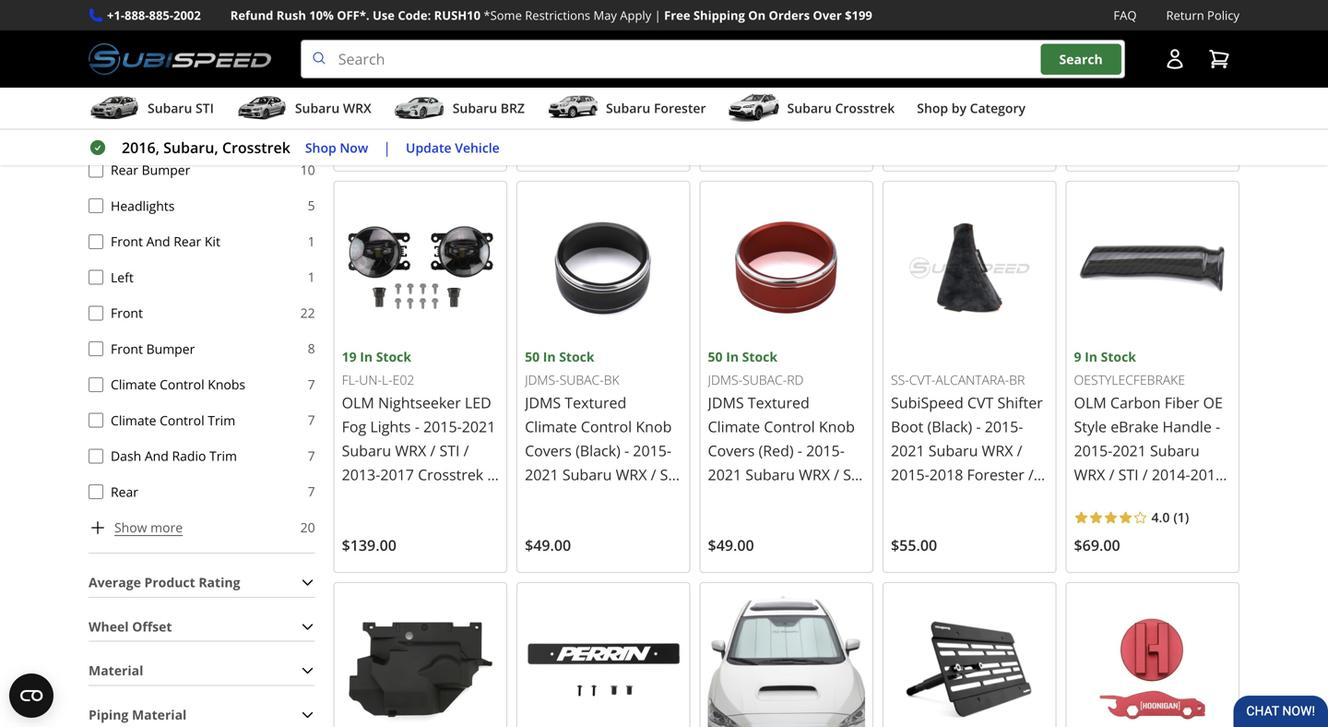 Task type: describe. For each thing, give the bounding box(es) containing it.
average product rating
[[89, 574, 240, 591]]

1 horizontal spatial |
[[655, 7, 661, 24]]

2017- inside olm full replacement led license plate housings - 2015-2021 subaru wrx / 2013- 2020 brz / 2014-2018 forester / 2016-2021 crosstrek / 2017-2020 impreza
[[1153, 135, 1192, 155]]

wrx inside "dropdown button"
[[343, 99, 372, 117]]

7 for knobs
[[308, 375, 315, 393]]

front for front and rear kit
[[111, 233, 143, 250]]

1 for left
[[308, 268, 315, 286]]

wheel offset
[[89, 618, 172, 635]]

Rear button
[[89, 484, 103, 499]]

kit
[[205, 233, 220, 250]]

faq link
[[1114, 6, 1137, 25]]

2014- inside "50 in stock jdms-subac-bk jdms textured climate control knob covers (black) - 2015- 2021 subaru wrx / sti / 2014-2018 forester / 2016-2021 crosstrek"
[[534, 489, 573, 508]]

return policy link
[[1167, 6, 1240, 25]]

wrx inside the 19 in stock fl-un-l-e02 olm nightseeker led fog lights - 2015-2021 subaru wrx / sti / 2013-2017 crosstrek / 2014-2018 forester 2013-2016 scion fr-s / 2013-2020 subaru brz / 2017-2019 toyota 86
[[395, 441, 427, 460]]

piping material button
[[89, 701, 315, 727]]

in for jdms textured climate control knob covers (black) - 2015- 2021 subaru wrx / sti / 2014-2018 forester / 2016-2021 crosstrek
[[543, 348, 556, 365]]

2016- inside "50 in stock jdms-subac-bk jdms textured climate control knob covers (black) - 2015- 2021 subaru wrx / sti / 2014-2018 forester / 2016-2021 crosstrek"
[[525, 513, 564, 532]]

piping material
[[89, 706, 187, 723]]

2016- inside olm full replacement led license plate housings - 2015-2021 subaru wrx / 2013- 2020 brz / 2014-2018 forester / 2016-2021 crosstrek / 2017-2020 impreza
[[1145, 111, 1183, 131]]

$55.00
[[891, 535, 938, 555]]

ss-
[[891, 371, 910, 389]]

coin
[[442, 0, 473, 11]]

fog
[[342, 417, 366, 436]]

climate control knobs
[[111, 376, 245, 393]]

front for front bumper
[[111, 340, 143, 357]]

2016, subaru, crosstrek
[[122, 138, 291, 157]]

1 vertical spatial rear
[[174, 233, 201, 250]]

subaru forester
[[606, 99, 706, 117]]

( for $69.00
[[1174, 508, 1178, 526]]

in for jdms textured climate control knob covers (red) - 2015- 2021 subaru wrx / sti / 2014-2018 forester / 2016-2021 crosstrek
[[726, 348, 739, 365]]

stock for jdms textured climate control knob covers (red) - 2015- 2021 subaru wrx / sti / 2014-2018 forester / 2016-2021 crosstrek
[[742, 348, 778, 365]]

sti inside subaru sti "dropdown button"
[[196, 99, 214, 117]]

2013- inside olm full replacement led license plate housings - 2015-2021 subaru wrx / 2013- 2020 brz / 2014-2018 forester / 2016-2021 crosstrek / 2017-2020 impreza
[[1172, 63, 1211, 83]]

full
[[1111, 0, 1135, 11]]

subaru inside the gcs jdm style coin holder fuse box cover - 2015-2021 subaru wrx / sti / 2014-2018 forester / 2013-2017 crosstrek / 2017-2020 impreza
[[427, 39, 476, 59]]

wrx inside olm full replacement led license plate housings - 2015-2021 subaru wrx / 2013- 2020 brz / 2014-2018 forester / 2016-2021 crosstrek / 2017-2020 impreza
[[1128, 63, 1159, 83]]

2017 inside ss-cvt-alcantara-br subispeed cvt shifter boot (black) - 2015- 2021 subaru wrx / 2015-2018 forester / 2015-2017 crosstrek
[[930, 489, 964, 508]]

search
[[1060, 50, 1103, 68]]

(black) inside "50 in stock jdms-subac-bk jdms textured climate control knob covers (black) - 2015- 2021 subaru wrx / sti / 2014-2018 forester / 2016-2021 crosstrek"
[[576, 441, 621, 460]]

rear for rear
[[111, 483, 138, 500]]

14
[[446, 107, 460, 124]]

use
[[373, 7, 395, 24]]

wrx inside the subaru ac vent - right hand - 2016 subaru wrx / sti / forester / 2016-2017 crosstrek / 2015-2016 impreza
[[525, 39, 556, 59]]

and for dash
[[145, 447, 169, 465]]

subaru inside ss-cvt-alcantara-br subispeed cvt shifter boot (black) - 2015- 2021 subaru wrx / 2015-2018 forester / 2015-2017 crosstrek
[[929, 441, 978, 460]]

forester inside the 19 in stock fl-un-l-e02 olm nightseeker led fog lights - 2015-2021 subaru wrx / sti / 2013-2017 crosstrek / 2014-2018 forester 2013-2016 scion fr-s / 2013-2020 subaru brz / 2017-2019 toyota 86
[[418, 489, 475, 508]]

sti inside "50 in stock jdms-subac-bk jdms textured climate control knob covers (black) - 2015- 2021 subaru wrx / sti / 2014-2018 forester / 2016-2021 crosstrek"
[[660, 465, 681, 484]]

subaru,
[[163, 138, 218, 157]]

$20.00
[[342, 134, 388, 154]]

and for front
[[146, 233, 170, 250]]

material inside dropdown button
[[132, 706, 187, 723]]

- inside olm full replacement led license plate housings - 2015-2021 subaru wrx / 2013- 2020 brz / 2014-2018 forester / 2016-2021 crosstrek / 2017-2020 impreza
[[1142, 39, 1147, 59]]

/ inside the olm al series bulb 9005 / h10 5000k - universal
[[929, 15, 934, 35]]

subispeed cvt shifter boot (black) - 2015-2021 subaru wrx / 2015-2018 forester / 2015-2017 crosstrek image
[[891, 189, 1049, 346]]

universal
[[891, 39, 956, 59]]

subaru ac vent - right hand - 2016 subaru wrx / sti / forester / 2016-2017 crosstrek / 2015-2016 impreza link
[[517, 0, 691, 172]]

1 for front and rear kit
[[308, 232, 315, 250]]

climate inside "50 in stock jdms-subac-bk jdms textured climate control knob covers (black) - 2015- 2021 subaru wrx / sti / 2014-2018 forester / 2016-2021 crosstrek"
[[525, 417, 577, 436]]

subaru ac vent - right hand - 2016 subaru wrx / sti / forester / 2016-2017 crosstrek / 2015-2016 impreza
[[525, 0, 680, 107]]

2021 inside ss-cvt-alcantara-br subispeed cvt shifter boot (black) - 2015- 2021 subaru wrx / 2015-2018 forester / 2015-2017 crosstrek
[[891, 441, 925, 460]]

Climate Control Knobs button
[[89, 377, 103, 392]]

crosstrek inside ss-cvt-alcantara-br subispeed cvt shifter boot (black) - 2015- 2021 subaru wrx / 2015-2018 forester / 2015-2017 crosstrek
[[967, 489, 1033, 508]]

subac- for jdms textured climate control knob covers (red) - 2015- 2021 subaru wrx / sti / 2014-2018 forester / 2016-2021 crosstrek
[[743, 371, 787, 389]]

subaru crosstrek button
[[728, 91, 895, 128]]

10
[[300, 161, 315, 178]]

open widget image
[[9, 674, 54, 718]]

) for $20.00
[[460, 107, 464, 124]]

subaru inside side view mirror pinstripes (highlighter yellow) - 2015-2021 subaru wrx / sti / 2013-2017 crosstrek
[[708, 63, 758, 83]]

brz inside olm full replacement led license plate housings - 2015-2021 subaru wrx / 2013- 2020 brz / 2014-2018 forester / 2016-2021 crosstrek / 2017-2020 impreza
[[1112, 87, 1139, 107]]

$139.00
[[342, 535, 397, 555]]

replacement
[[1139, 0, 1229, 11]]

4 7 from the top
[[308, 483, 315, 500]]

8
[[308, 340, 315, 357]]

50 for jdms textured climate control knob covers (red) - 2015- 2021 subaru wrx / sti / 2014-2018 forester / 2016-2021 crosstrek
[[708, 348, 723, 365]]

shop for shop now
[[305, 139, 336, 156]]

right
[[645, 0, 680, 11]]

control down climate control knobs
[[160, 411, 204, 429]]

50 in stock jdms-subac-bk jdms textured climate control knob covers (black) - 2015- 2021 subaru wrx / sti / 2014-2018 forester / 2016-2021 crosstrek
[[525, 348, 681, 532]]

knobs
[[208, 376, 245, 393]]

2014- inside the gcs jdm style coin holder fuse box cover - 2015-2021 subaru wrx / sti / 2014-2018 forester / 2013-2017 crosstrek / 2017-2020 impreza
[[420, 63, 458, 83]]

housings
[[1074, 39, 1138, 59]]

5000k
[[970, 15, 1011, 35]]

sti inside the subaru ac vent - right hand - 2016 subaru wrx / sti / forester / 2016-2017 crosstrek / 2015-2016 impreza
[[569, 39, 590, 59]]

2015- inside the gcs jdm style coin holder fuse box cover - 2015-2021 subaru wrx / sti / 2014-2018 forester / 2013-2017 crosstrek / 2017-2020 impreza
[[351, 39, 389, 59]]

code:
[[398, 7, 431, 24]]

2018 inside "50 in stock jdms-subac-bk jdms textured climate control knob covers (black) - 2015- 2021 subaru wrx / sti / 2014-2018 forester / 2016-2021 crosstrek"
[[573, 489, 607, 508]]

2015- inside the subaru ac vent - right hand - 2016 subaru wrx / sti / forester / 2016-2017 crosstrek / 2015-2016 impreza
[[525, 87, 564, 107]]

bk
[[604, 371, 620, 389]]

subaru wrx button
[[236, 91, 372, 128]]

( for $20.00
[[441, 107, 446, 124]]

1 vertical spatial trim
[[209, 447, 237, 465]]

show more
[[114, 518, 183, 536]]

Headlights button
[[89, 198, 103, 213]]

brz inside dropdown button
[[501, 99, 525, 117]]

86
[[478, 560, 495, 580]]

olm for olm al series bulb 9005 / h10 5000k - universal
[[891, 0, 924, 11]]

2015- inside 50 in stock jdms-subac-rd jdms textured climate control knob covers (red) - 2015- 2021 subaru wrx / sti / 2014-2018 forester / 2016-2021 crosstrek
[[806, 441, 845, 460]]

nightseeker
[[378, 393, 461, 412]]

50 for jdms textured climate control knob covers (black) - 2015- 2021 subaru wrx / sti / 2014-2018 forester / 2016-2021 crosstrek
[[525, 348, 540, 365]]

olm nightseeker led fog lights - 2015-2021 subaru wrx / sti / 2013-2017 crosstrek / 2014-2018 forester 2013-2016 scion fr-s / 2013-2020 subaru brz / 2017-2019 toyota 86 image
[[342, 189, 499, 346]]

wrx inside the gcs jdm style coin holder fuse box cover - 2015-2021 subaru wrx / sti / 2014-2018 forester / 2013-2017 crosstrek / 2017-2020 impreza
[[342, 63, 373, 83]]

may
[[594, 7, 617, 24]]

orders
[[769, 7, 810, 24]]

climate control trim
[[111, 411, 235, 429]]

return policy
[[1167, 7, 1240, 24]]

apply
[[620, 7, 652, 24]]

wrx inside "50 in stock jdms-subac-bk jdms textured climate control knob covers (black) - 2015- 2021 subaru wrx / sti / 2014-2018 forester / 2016-2021 crosstrek"
[[616, 465, 647, 484]]

7 for radio
[[308, 447, 315, 464]]

4.0 ( 1 )
[[1152, 508, 1190, 526]]

2017 inside side view mirror pinstripes (highlighter yellow) - 2015-2021 subaru wrx / sti / 2013-2017 crosstrek
[[747, 87, 780, 107]]

shop by category button
[[917, 91, 1026, 128]]

location
[[89, 121, 144, 138]]

2013- inside the gcs jdm style coin holder fuse box cover - 2015-2021 subaru wrx / sti / 2014-2018 forester / 2013-2017 crosstrek / 2017-2020 impreza
[[412, 87, 451, 107]]

view
[[741, 0, 773, 11]]

textured for (red)
[[748, 393, 810, 412]]

knob for (black)
[[636, 417, 672, 436]]

forester inside dropdown button
[[654, 99, 706, 117]]

more
[[151, 518, 183, 536]]

19
[[342, 348, 357, 365]]

2017 inside the subaru ac vent - right hand - 2016 subaru wrx / sti / forester / 2016-2017 crosstrek / 2015-2016 impreza
[[564, 63, 597, 83]]

crosstrek inside dropdown button
[[835, 99, 895, 117]]

perrin license plate delete - 2015-2021 subaru wrx / sti / 1993-2016 impreza image
[[525, 591, 682, 727]]

2016,
[[122, 138, 160, 157]]

(highlighter
[[780, 15, 860, 35]]

gcs jdm style coin holder fuse box cover - 2015-2021 subaru wrx / sti / 2014-2018 forester / 2013-2017 crosstrek / 2017-2020 impreza
[[342, 0, 498, 155]]

4.0
[[1152, 508, 1170, 526]]

Left button
[[89, 270, 103, 285]]

0 vertical spatial 2016
[[575, 15, 608, 35]]

bumper for rear bumper
[[142, 161, 190, 179]]

covers for (red)
[[708, 441, 755, 460]]

+1-888-885-2002 link
[[107, 6, 201, 25]]

covers for (black)
[[525, 441, 572, 460]]

alcantara-
[[936, 371, 1010, 389]]

cover
[[458, 15, 498, 35]]

now
[[340, 139, 368, 156]]

show
[[114, 518, 147, 536]]

button image
[[1164, 48, 1187, 70]]

jdms for jdms textured climate control knob covers (black) - 2015- 2021 subaru wrx / sti / 2014-2018 forester / 2016-2021 crosstrek
[[525, 393, 561, 412]]

search input field
[[301, 40, 1126, 79]]

cvt
[[968, 393, 994, 412]]

2016- inside 50 in stock jdms-subac-rd jdms textured climate control knob covers (red) - 2015- 2021 subaru wrx / sti / 2014-2018 forester / 2016-2021 crosstrek
[[708, 513, 747, 532]]

l-
[[382, 371, 393, 389]]

headlights
[[111, 197, 175, 214]]

2018 inside olm full replacement led license plate housings - 2015-2021 subaru wrx / 2013- 2020 brz / 2014-2018 forester / 2016-2021 crosstrek / 2017-2020 impreza
[[1191, 87, 1224, 107]]

- inside side view mirror pinstripes (highlighter yellow) - 2015-2021 subaru wrx / sti / 2013-2017 crosstrek
[[761, 39, 765, 59]]

Front And Rear Kit button
[[89, 234, 103, 249]]

control inside 50 in stock jdms-subac-rd jdms textured climate control knob covers (red) - 2015- 2021 subaru wrx / sti / 2014-2018 forester / 2016-2021 crosstrek
[[764, 417, 815, 436]]

dash and radio trim
[[111, 447, 237, 465]]

toyota
[[427, 560, 474, 580]]

br
[[1010, 371, 1025, 389]]

- inside the gcs jdm style coin holder fuse box cover - 2015-2021 subaru wrx / sti / 2014-2018 forester / 2013-2017 crosstrek / 2017-2020 impreza
[[342, 39, 347, 59]]

7 for trim
[[308, 411, 315, 429]]

off*.
[[337, 7, 370, 24]]

gcs
[[342, 0, 370, 11]]

9 in stock oestylecfebrake
[[1074, 348, 1186, 389]]

2014- inside olm full replacement led license plate housings - 2015-2021 subaru wrx / 2013- 2020 brz / 2014-2018 forester / 2016-2021 crosstrek / 2017-2020 impreza
[[1152, 87, 1191, 107]]

- inside "50 in stock jdms-subac-bk jdms textured climate control knob covers (black) - 2015- 2021 subaru wrx / sti / 2014-2018 forester / 2016-2021 crosstrek"
[[625, 441, 629, 460]]

2016- inside the subaru ac vent - right hand - 2016 subaru wrx / sti / forester / 2016-2017 crosstrek / 2015-2016 impreza
[[525, 63, 564, 83]]

- inside the olm al series bulb 9005 / h10 5000k - universal
[[1015, 15, 1020, 35]]

subaru brz
[[453, 99, 525, 117]]

forester inside 50 in stock jdms-subac-rd jdms textured climate control knob covers (red) - 2015- 2021 subaru wrx / sti / 2014-2018 forester / 2016-2021 crosstrek
[[794, 489, 851, 508]]

crosstrek inside 50 in stock jdms-subac-rd jdms textured climate control knob covers (red) - 2015- 2021 subaru wrx / sti / 2014-2018 forester / 2016-2021 crosstrek
[[784, 513, 850, 532]]

olm full replacement led license plate housings - 2015-2021 subaru wrx / 2013- 2020 brz / 2014-2018 forester / 2016-2021 crosstrek / 2017-2020 impreza link
[[1066, 0, 1240, 179]]

2018 inside the 19 in stock fl-un-l-e02 olm nightseeker led fog lights - 2015-2021 subaru wrx / sti / 2013-2017 crosstrek / 2014-2018 forester 2013-2016 scion fr-s / 2013-2020 subaru brz / 2017-2019 toyota 86
[[380, 489, 414, 508]]

a subaru wrx thumbnail image image
[[236, 94, 288, 122]]

2020 inside the 19 in stock fl-un-l-e02 olm nightseeker led fog lights - 2015-2021 subaru wrx / sti / 2013-2017 crosstrek / 2014-2018 forester 2013-2016 scion fr-s / 2013-2020 subaru brz / 2017-2019 toyota 86
[[380, 537, 414, 556]]

2017 inside the gcs jdm style coin holder fuse box cover - 2015-2021 subaru wrx / sti / 2014-2018 forester / 2013-2017 crosstrek / 2017-2020 impreza
[[451, 87, 485, 107]]

update vehicle
[[406, 139, 500, 156]]

olm inside the 19 in stock fl-un-l-e02 olm nightseeker led fog lights - 2015-2021 subaru wrx / sti / 2013-2017 crosstrek / 2014-2018 forester 2013-2016 scion fr-s / 2013-2020 subaru brz / 2017-2019 toyota 86
[[342, 393, 374, 412]]

a subaru crosstrek thumbnail image image
[[728, 94, 780, 122]]

4.7 ( 14 )
[[419, 107, 464, 124]]

2015- inside side view mirror pinstripes (highlighter yellow) - 2015-2021 subaru wrx / sti / 2013-2017 crosstrek
[[769, 39, 808, 59]]

mishimoto oil filler cap, hoonigan - 2015-2021 subaru wrx / sti / 2002-2016 forester / impreza / 2016 crosstrek / 2013-2016 scion fr-s / subaru brz image
[[1074, 591, 1232, 727]]

jdms for jdms textured climate control knob covers (red) - 2015- 2021 subaru wrx / sti / 2014-2018 forester / 2016-2021 crosstrek
[[708, 393, 744, 412]]

wheel offset button
[[89, 613, 315, 641]]

led inside olm full replacement led license plate housings - 2015-2021 subaru wrx / 2013- 2020 brz / 2014-2018 forester / 2016-2021 crosstrek / 2017-2020 impreza
[[1074, 15, 1101, 35]]

policy
[[1208, 7, 1240, 24]]

2 vertical spatial 1
[[1178, 508, 1185, 526]]

brz inside the 19 in stock fl-un-l-e02 olm nightseeker led fog lights - 2015-2021 subaru wrx / sti / 2013-2017 crosstrek / 2014-2018 forester 2013-2016 scion fr-s / 2013-2020 subaru brz / 2017-2019 toyota 86
[[471, 537, 498, 556]]

2014- inside 50 in stock jdms-subac-rd jdms textured climate control knob covers (red) - 2015- 2021 subaru wrx / sti / 2014-2018 forester / 2016-2021 crosstrek
[[717, 489, 756, 508]]

9
[[1074, 348, 1082, 365]]

front and rear kit
[[111, 233, 220, 250]]

$69.00
[[1074, 535, 1121, 555]]

) for $69.00
[[1185, 508, 1190, 526]]

forester inside the subaru ac vent - right hand - 2016 subaru wrx / sti / forester / 2016-2017 crosstrek / 2015-2016 impreza
[[603, 39, 660, 59]]

Dash And Radio Trim button
[[89, 449, 103, 463]]



Task type: locate. For each thing, give the bounding box(es) containing it.
(black) down subispeed
[[928, 417, 973, 436]]

crosstrek inside the subaru ac vent - right hand - 2016 subaru wrx / sti / forester / 2016-2017 crosstrek / 2015-2016 impreza
[[601, 63, 667, 83]]

side view mirror pinstripes (highlighter yellow) - 2015-2021 subaru wrx / sti / 2013-2017 crosstrek
[[708, 0, 860, 107]]

in inside the 19 in stock fl-un-l-e02 olm nightseeker led fog lights - 2015-2021 subaru wrx / sti / 2013-2017 crosstrek / 2014-2018 forester 2013-2016 scion fr-s / 2013-2020 subaru brz / 2017-2019 toyota 86
[[360, 348, 373, 365]]

0 vertical spatial rear
[[111, 161, 138, 179]]

0 vertical spatial (black)
[[928, 417, 973, 436]]

wrx
[[525, 39, 556, 59], [342, 63, 373, 83], [761, 63, 793, 83], [1128, 63, 1159, 83], [343, 99, 372, 117], [395, 441, 427, 460], [982, 441, 1013, 460], [799, 465, 830, 484], [616, 465, 647, 484]]

Front Bumper button
[[89, 341, 103, 356]]

2020
[[1074, 87, 1108, 107], [459, 111, 493, 131], [1192, 135, 1225, 155], [380, 537, 414, 556]]

0 vertical spatial front
[[111, 233, 143, 250]]

shop left by
[[917, 99, 949, 117]]

forester inside olm full replacement led license plate housings - 2015-2021 subaru wrx / 2013- 2020 brz / 2014-2018 forester / 2016-2021 crosstrek / 2017-2020 impreza
[[1074, 111, 1132, 131]]

dash
[[111, 447, 141, 465]]

) up update vehicle
[[460, 107, 464, 124]]

material inside dropdown button
[[89, 662, 143, 679]]

jdms- left bk
[[525, 371, 560, 389]]

stock inside "50 in stock jdms-subac-bk jdms textured climate control knob covers (black) - 2015- 2021 subaru wrx / sti / 2014-2018 forester / 2016-2021 crosstrek"
[[559, 348, 595, 365]]

$49.00
[[525, 535, 571, 555], [708, 535, 754, 555]]

stock inside 50 in stock jdms-subac-rd jdms textured climate control knob covers (red) - 2015- 2021 subaru wrx / sti / 2014-2018 forester / 2016-2021 crosstrek
[[742, 348, 778, 365]]

1 vertical spatial (
[[1174, 508, 1178, 526]]

holder
[[342, 15, 389, 35]]

2 stock from the left
[[742, 348, 778, 365]]

1 horizontal spatial subac-
[[743, 371, 787, 389]]

2 horizontal spatial brz
[[1112, 87, 1139, 107]]

1 vertical spatial 1
[[308, 268, 315, 286]]

front right front and rear kit button
[[111, 233, 143, 250]]

subac- for jdms textured climate control knob covers (black) - 2015- 2021 subaru wrx / sti / 2014-2018 forester / 2016-2021 crosstrek
[[560, 371, 604, 389]]

rear down 2016,
[[111, 161, 138, 179]]

bumper up climate control knobs
[[146, 340, 195, 357]]

2017 up the 14 on the top of page
[[451, 87, 485, 107]]

fuse
[[393, 15, 425, 35]]

material down wheel
[[89, 662, 143, 679]]

subaru forester button
[[547, 91, 706, 128]]

trim down the knobs
[[208, 411, 235, 429]]

2 horizontal spatial olm
[[1074, 0, 1107, 11]]

led inside the 19 in stock fl-un-l-e02 olm nightseeker led fog lights - 2015-2021 subaru wrx / sti / 2013-2017 crosstrek / 2014-2018 forester 2013-2016 scion fr-s / 2013-2020 subaru brz / 2017-2019 toyota 86
[[465, 393, 492, 412]]

2 7 from the top
[[308, 411, 315, 429]]

in inside 9 in stock oestylecfebrake
[[1085, 348, 1098, 365]]

subispeed logo image
[[89, 40, 271, 79]]

led up "housings"
[[1074, 15, 1101, 35]]

forester
[[603, 39, 660, 59], [342, 87, 399, 107], [654, 99, 706, 117], [1074, 111, 1132, 131], [967, 465, 1025, 484], [418, 489, 475, 508], [794, 489, 851, 508], [610, 489, 668, 508]]

subaru inside 50 in stock jdms-subac-rd jdms textured climate control knob covers (red) - 2015- 2021 subaru wrx / sti / 2014-2018 forester / 2016-2021 crosstrek
[[746, 465, 795, 484]]

rush
[[277, 7, 306, 24]]

0 vertical spatial (
[[441, 107, 446, 124]]

1 stock from the left
[[376, 348, 412, 365]]

1 horizontal spatial olm
[[891, 0, 924, 11]]

average
[[89, 574, 141, 591]]

1 horizontal spatial shop
[[917, 99, 949, 117]]

2021 inside side view mirror pinstripes (highlighter yellow) - 2015-2021 subaru wrx / sti / 2013-2017 crosstrek
[[808, 39, 842, 59]]

Rear Bumper button
[[89, 163, 103, 177]]

category
[[970, 99, 1026, 117]]

olm up the 9005
[[891, 0, 924, 11]]

2017- inside the gcs jdm style coin holder fuse box cover - 2015-2021 subaru wrx / sti / 2014-2018 forester / 2013-2017 crosstrek / 2017-2020 impreza
[[421, 111, 459, 131]]

2018 inside 50 in stock jdms-subac-rd jdms textured climate control knob covers (red) - 2015- 2021 subaru wrx / sti / 2014-2018 forester / 2016-2021 crosstrek
[[756, 489, 790, 508]]

1 vertical spatial impreza
[[342, 135, 398, 155]]

ac
[[578, 0, 597, 11]]

2 horizontal spatial 2017-
[[1153, 135, 1192, 155]]

1 vertical spatial )
[[1185, 508, 1190, 526]]

trim right radio
[[209, 447, 237, 465]]

0 horizontal spatial subac-
[[560, 371, 604, 389]]

2 vertical spatial 2017-
[[351, 560, 390, 580]]

un-
[[359, 371, 382, 389]]

2021
[[389, 39, 423, 59], [808, 39, 842, 59], [1189, 39, 1223, 59], [1183, 111, 1217, 131], [462, 417, 496, 436], [891, 441, 925, 460], [708, 465, 742, 484], [525, 465, 559, 484], [747, 513, 780, 532], [564, 513, 597, 532]]

2017 inside the 19 in stock fl-un-l-e02 olm nightseeker led fog lights - 2015-2021 subaru wrx / sti / 2013-2017 crosstrek / 2014-2018 forester 2013-2016 scion fr-s / 2013-2020 subaru brz / 2017-2019 toyota 86
[[380, 465, 414, 484]]

2015- inside "50 in stock jdms-subac-bk jdms textured climate control knob covers (black) - 2015- 2021 subaru wrx / sti / 2014-2018 forester / 2016-2021 crosstrek"
[[633, 441, 672, 460]]

(black)
[[928, 417, 973, 436], [576, 441, 621, 460]]

1 subac- from the left
[[743, 371, 787, 389]]

2015- inside the 19 in stock fl-un-l-e02 olm nightseeker led fog lights - 2015-2021 subaru wrx / sti / 2013-2017 crosstrek / 2014-2018 forester 2013-2016 scion fr-s / 2013-2020 subaru brz / 2017-2019 toyota 86
[[423, 417, 462, 436]]

22
[[300, 304, 315, 321]]

1 in from the left
[[360, 348, 373, 365]]

1 horizontal spatial (black)
[[928, 417, 973, 436]]

2013- inside side view mirror pinstripes (highlighter yellow) - 2015-2021 subaru wrx / sti / 2013-2017 crosstrek
[[708, 87, 747, 107]]

bumper for front bumper
[[146, 340, 195, 357]]

a subaru brz thumbnail image image
[[394, 94, 445, 122]]

subaru wrx
[[295, 99, 372, 117]]

textured down "rd"
[[748, 393, 810, 412]]

0 horizontal spatial impreza
[[342, 135, 398, 155]]

4 in from the left
[[1085, 348, 1098, 365]]

20
[[300, 518, 315, 536]]

0 horizontal spatial olm
[[342, 393, 374, 412]]

2016 left subaru forester
[[564, 87, 597, 107]]

1 horizontal spatial brz
[[501, 99, 525, 117]]

0 vertical spatial 2017-
[[421, 111, 459, 131]]

0 horizontal spatial textured
[[565, 393, 627, 412]]

0 horizontal spatial )
[[460, 107, 464, 124]]

al
[[928, 0, 941, 11]]

wrx inside 50 in stock jdms-subac-rd jdms textured climate control knob covers (red) - 2015- 2021 subaru wrx / sti / 2014-2018 forester / 2016-2021 crosstrek
[[799, 465, 830, 484]]

covers inside 50 in stock jdms-subac-rd jdms textured climate control knob covers (red) - 2015- 2021 subaru wrx / sti / 2014-2018 forester / 2016-2021 crosstrek
[[708, 441, 755, 460]]

vehicle
[[455, 139, 500, 156]]

2018 inside ss-cvt-alcantara-br subispeed cvt shifter boot (black) - 2015- 2021 subaru wrx / 2015-2018 forester / 2015-2017 crosstrek
[[930, 465, 964, 484]]

rear right 'rear' button at the bottom of page
[[111, 483, 138, 500]]

( right 4.0 at the bottom of page
[[1174, 508, 1178, 526]]

0 horizontal spatial $49.00
[[525, 535, 571, 555]]

1 horizontal spatial knob
[[819, 417, 855, 436]]

(red)
[[759, 441, 794, 460]]

jdms textured climate control knob covers (black) - 2015-2021 subaru wrx / sti / 2014-2018 forester / 2016-2021 crosstrek image
[[525, 189, 682, 346]]

0 horizontal spatial (black)
[[576, 441, 621, 460]]

2021 inside the 19 in stock fl-un-l-e02 olm nightseeker led fog lights - 2015-2021 subaru wrx / sti / 2013-2017 crosstrek / 2014-2018 forester 2013-2016 scion fr-s / 2013-2020 subaru brz / 2017-2019 toyota 86
[[462, 417, 496, 436]]

front right front bumper button
[[111, 340, 143, 357]]

1 vertical spatial led
[[465, 393, 492, 412]]

control down bk
[[581, 417, 632, 436]]

textured down bk
[[565, 393, 627, 412]]

control inside "50 in stock jdms-subac-bk jdms textured climate control knob covers (black) - 2015- 2021 subaru wrx / sti / 2014-2018 forester / 2016-2021 crosstrek"
[[581, 417, 632, 436]]

bumper
[[142, 161, 190, 179], [146, 340, 195, 357]]

0 horizontal spatial (
[[441, 107, 446, 124]]

3 7 from the top
[[308, 447, 315, 464]]

shipping
[[694, 7, 745, 24]]

2 50 from the left
[[525, 348, 540, 365]]

0 horizontal spatial covers
[[525, 441, 572, 460]]

0 horizontal spatial led
[[465, 393, 492, 412]]

shop for shop by category
[[917, 99, 949, 117]]

refund rush 10% off*. use code: rush10 *some restrictions may apply | free shipping on orders over $199
[[230, 7, 873, 24]]

( right 4.7
[[441, 107, 446, 124]]

sti inside the 19 in stock fl-un-l-e02 olm nightseeker led fog lights - 2015-2021 subaru wrx / sti / 2013-2017 crosstrek / 2014-2018 forester 2013-2016 scion fr-s / 2013-2020 subaru brz / 2017-2019 toyota 86
[[440, 441, 460, 460]]

1 7 from the top
[[308, 375, 315, 393]]

0 vertical spatial and
[[146, 233, 170, 250]]

1 front from the top
[[111, 233, 143, 250]]

2 knob from the left
[[636, 417, 672, 436]]

subaru inside olm full replacement led license plate housings - 2015-2021 subaru wrx / 2013- 2020 brz / 2014-2018 forester / 2016-2021 crosstrek / 2017-2020 impreza
[[1074, 63, 1124, 83]]

2002
[[173, 7, 201, 24]]

2 vertical spatial impreza
[[1074, 159, 1131, 179]]

jdms- inside 50 in stock jdms-subac-rd jdms textured climate control knob covers (red) - 2015- 2021 subaru wrx / sti / 2014-2018 forester / 2016-2021 crosstrek
[[708, 371, 743, 389]]

1 horizontal spatial textured
[[748, 393, 810, 412]]

impreza inside olm full replacement led license plate housings - 2015-2021 subaru wrx / 2013- 2020 brz / 2014-2018 forester / 2016-2021 crosstrek / 2017-2020 impreza
[[1074, 159, 1131, 179]]

1 horizontal spatial 2017-
[[421, 111, 459, 131]]

2 vertical spatial front
[[111, 340, 143, 357]]

1 vertical spatial 2016
[[564, 87, 597, 107]]

and right dash
[[145, 447, 169, 465]]

1 jdms- from the left
[[708, 371, 743, 389]]

2 textured from the left
[[565, 393, 627, 412]]

front right front "button"
[[111, 304, 143, 322]]

subaru oem subaru front windshield sunshade - 2015-2021 subaru wrx / sti / 2013-2021 crosstrek image
[[708, 591, 865, 727]]

0 horizontal spatial knob
[[636, 417, 672, 436]]

0 horizontal spatial |
[[383, 138, 391, 157]]

1 covers from the left
[[708, 441, 755, 460]]

1 horizontal spatial (
[[1174, 508, 1178, 526]]

| right the now at the top left
[[383, 138, 391, 157]]

rush10
[[434, 7, 481, 24]]

2 vertical spatial rear
[[111, 483, 138, 500]]

0 vertical spatial |
[[655, 7, 661, 24]]

Climate Control Trim button
[[89, 413, 103, 428]]

2020 inside the gcs jdm style coin holder fuse box cover - 2015-2021 subaru wrx / sti / 2014-2018 forester / 2013-2017 crosstrek / 2017-2020 impreza
[[459, 111, 493, 131]]

impreza
[[601, 87, 657, 107], [342, 135, 398, 155], [1074, 159, 1131, 179]]

1 jdms from the left
[[708, 393, 744, 412]]

0 vertical spatial 1
[[308, 232, 315, 250]]

3 front from the top
[[111, 340, 143, 357]]

| left free
[[655, 7, 661, 24]]

olm carbon fiber oe style ebrake handle - 2015-2021 subaru wrx / sti / 2014-2018 forester / 2016-2017 crosstrek / 2013-2016 scion fr-s / 2013-2020 subaru brz / 2017-2019 toyota 86 image
[[1074, 189, 1232, 346]]

1 horizontal spatial impreza
[[601, 87, 657, 107]]

0 horizontal spatial 2017-
[[351, 560, 390, 580]]

shop now
[[305, 139, 368, 156]]

3 stock from the left
[[559, 348, 595, 365]]

1 vertical spatial |
[[383, 138, 391, 157]]

2 vertical spatial 2016
[[380, 513, 414, 532]]

e02
[[393, 371, 415, 389]]

50 in stock jdms-subac-rd jdms textured climate control knob covers (red) - 2015- 2021 subaru wrx / sti / 2014-2018 forester / 2016-2021 crosstrek
[[708, 348, 864, 532]]

olm inside the olm al series bulb 9005 / h10 5000k - universal
[[891, 0, 924, 11]]

1 vertical spatial and
[[145, 447, 169, 465]]

7
[[308, 375, 315, 393], [308, 411, 315, 429], [308, 447, 315, 464], [308, 483, 315, 500]]

brz down "s"
[[471, 537, 498, 556]]

0 horizontal spatial 50
[[525, 348, 540, 365]]

1 textured from the left
[[748, 393, 810, 412]]

grimmspeed plate relocation - 2015-2017 subaru wrx / sti / 2012-2016 impreza / 2016 crosstrek image
[[891, 591, 1049, 727]]

and
[[146, 233, 170, 250], [145, 447, 169, 465]]

knob inside "50 in stock jdms-subac-bk jdms textured climate control knob covers (black) - 2015- 2021 subaru wrx / sti / 2014-2018 forester / 2016-2021 crosstrek"
[[636, 417, 672, 436]]

0 vertical spatial bumper
[[142, 161, 190, 179]]

brz left a subaru forester thumbnail image
[[501, 99, 525, 117]]

50
[[708, 348, 723, 365], [525, 348, 540, 365]]

1 vertical spatial bumper
[[146, 340, 195, 357]]

2014- inside the 19 in stock fl-un-l-e02 olm nightseeker led fog lights - 2015-2021 subaru wrx / sti / 2013-2017 crosstrek / 2014-2018 forester 2013-2016 scion fr-s / 2013-2020 subaru brz / 2017-2019 toyota 86
[[342, 489, 380, 508]]

0 vertical spatial )
[[460, 107, 464, 124]]

textured inside "50 in stock jdms-subac-bk jdms textured climate control knob covers (black) - 2015- 2021 subaru wrx / sti / 2014-2018 forester / 2016-2021 crosstrek"
[[565, 393, 627, 412]]

2 jdms from the left
[[525, 393, 561, 412]]

1 up 22
[[308, 268, 315, 286]]

2016 inside the 19 in stock fl-un-l-e02 olm nightseeker led fog lights - 2015-2021 subaru wrx / sti / 2013-2017 crosstrek / 2014-2018 forester 2013-2016 scion fr-s / 2013-2020 subaru brz / 2017-2019 toyota 86
[[380, 513, 414, 532]]

in inside 50 in stock jdms-subac-rd jdms textured climate control knob covers (red) - 2015- 2021 subaru wrx / sti / 2014-2018 forester / 2016-2021 crosstrek
[[726, 348, 739, 365]]

a subaru forester thumbnail image image
[[547, 94, 599, 122]]

2019
[[390, 560, 423, 580]]

0 vertical spatial material
[[89, 662, 143, 679]]

shop up 10
[[305, 139, 336, 156]]

2017 down lights
[[380, 465, 414, 484]]

jdms- left "rd"
[[708, 371, 743, 389]]

$49.00 for jdms textured climate control knob covers (red) - 2015- 2021 subaru wrx / sti / 2014-2018 forester / 2016-2021 crosstrek
[[708, 535, 754, 555]]

olm left full
[[1074, 0, 1107, 11]]

climate inside 50 in stock jdms-subac-rd jdms textured climate control knob covers (red) - 2015- 2021 subaru wrx / sti / 2014-2018 forester / 2016-2021 crosstrek
[[708, 417, 760, 436]]

olm for olm full replacement led license plate housings - 2015-2021 subaru wrx / 2013- 2020 brz / 2014-2018 forester / 2016-2021 crosstrek / 2017-2020 impreza
[[1074, 0, 1107, 11]]

|
[[655, 7, 661, 24], [383, 138, 391, 157]]

1 down '5'
[[308, 232, 315, 250]]

subac-
[[743, 371, 787, 389], [560, 371, 604, 389]]

1 knob from the left
[[819, 417, 855, 436]]

sti inside the gcs jdm style coin holder fuse box cover - 2015-2021 subaru wrx / sti / 2014-2018 forester / 2013-2017 crosstrek / 2017-2020 impreza
[[386, 63, 407, 83]]

1 50 from the left
[[708, 348, 723, 365]]

2017 down yellow)
[[747, 87, 780, 107]]

4.7
[[419, 107, 438, 124]]

jdms- for jdms textured climate control knob covers (black) - 2015- 2021 subaru wrx / sti / 2014-2018 forester / 2016-2021 crosstrek
[[525, 371, 560, 389]]

on
[[749, 7, 766, 24]]

olm al series bulb 9005 / h10 5000k - universal
[[891, 0, 1021, 59]]

jdms- for jdms textured climate control knob covers (red) - 2015- 2021 subaru wrx / sti / 2014-2018 forester / 2016-2021 crosstrek
[[708, 371, 743, 389]]

stock inside 9 in stock oestylecfebrake
[[1101, 348, 1137, 365]]

side view mirror pinstripes (highlighter yellow) - 2015-2021 subaru wrx / sti / 2013-2017 crosstrek link
[[700, 0, 874, 172]]

shop by category
[[917, 99, 1026, 117]]

faq
[[1114, 7, 1137, 24]]

control up "(red)"
[[764, 417, 815, 436]]

crosstrek inside olm full replacement led license plate housings - 2015-2021 subaru wrx / 2013- 2020 brz / 2014-2018 forester / 2016-2021 crosstrek / 2017-2020 impreza
[[1074, 135, 1140, 155]]

1 horizontal spatial led
[[1074, 15, 1101, 35]]

crosstrek inside "50 in stock jdms-subac-bk jdms textured climate control knob covers (black) - 2015- 2021 subaru wrx / sti / 2014-2018 forester / 2016-2021 crosstrek"
[[601, 513, 667, 532]]

) right 4.0 at the bottom of page
[[1185, 508, 1190, 526]]

material right piping
[[132, 706, 187, 723]]

0 horizontal spatial jdms-
[[525, 371, 560, 389]]

forester inside the gcs jdm style coin holder fuse box cover - 2015-2021 subaru wrx / sti / 2014-2018 forester / 2013-2017 crosstrek / 2017-2020 impreza
[[342, 87, 399, 107]]

2016 up $139.00 at the left of the page
[[380, 513, 414, 532]]

jdms textured climate control knob covers (red) - 2015-2021 subaru wrx / sti / 2014-2018 forester / 2016-2021 crosstrek image
[[708, 189, 865, 346]]

(black) inside ss-cvt-alcantara-br subispeed cvt shifter boot (black) - 2015- 2021 subaru wrx / 2015-2018 forester / 2015-2017 crosstrek
[[928, 417, 973, 436]]

front bumper
[[111, 340, 195, 357]]

- inside ss-cvt-alcantara-br subispeed cvt shifter boot (black) - 2015- 2021 subaru wrx / 2015-2018 forester / 2015-2017 crosstrek
[[977, 417, 981, 436]]

crosstrek inside the gcs jdm style coin holder fuse box cover - 2015-2021 subaru wrx / sti / 2014-2018 forester / 2013-2017 crosstrek / 2017-2020 impreza
[[342, 111, 408, 131]]

olm down fl-
[[342, 393, 374, 412]]

0 vertical spatial trim
[[208, 411, 235, 429]]

2 jdms- from the left
[[525, 371, 560, 389]]

2016 down ac
[[575, 15, 608, 35]]

0 horizontal spatial shop
[[305, 139, 336, 156]]

4 stock from the left
[[1101, 348, 1137, 365]]

1 vertical spatial (black)
[[576, 441, 621, 460]]

scion
[[418, 513, 455, 532]]

2 in from the left
[[726, 348, 739, 365]]

stock inside the 19 in stock fl-un-l-e02 olm nightseeker led fog lights - 2015-2021 subaru wrx / sti / 2013-2017 crosstrek / 2014-2018 forester 2013-2016 scion fr-s / 2013-2020 subaru brz / 2017-2019 toyota 86
[[376, 348, 412, 365]]

1 vertical spatial shop
[[305, 139, 336, 156]]

control up the climate control trim
[[160, 376, 204, 393]]

stock for olm nightseeker led fog lights - 2015-2021 subaru wrx / sti / 2013-2017 crosstrek / 2014-2018 forester 2013-2016 scion fr-s / 2013-2020 subaru brz / 2017-2019 toyota 86
[[376, 348, 412, 365]]

0 vertical spatial led
[[1074, 15, 1101, 35]]

crosstrek inside the 19 in stock fl-un-l-e02 olm nightseeker led fog lights - 2015-2021 subaru wrx / sti / 2013-2017 crosstrek / 2014-2018 forester 2013-2016 scion fr-s / 2013-2020 subaru brz / 2017-2019 toyota 86
[[418, 465, 484, 484]]

2018 inside the gcs jdm style coin holder fuse box cover - 2015-2021 subaru wrx / sti / 2014-2018 forester / 2013-2017 crosstrek / 2017-2020 impreza
[[458, 63, 492, 83]]

piping
[[89, 706, 129, 723]]

style
[[406, 0, 438, 11]]

textured
[[748, 393, 810, 412], [565, 393, 627, 412]]

1 horizontal spatial 50
[[708, 348, 723, 365]]

2021 inside the gcs jdm style coin holder fuse box cover - 2015-2021 subaru wrx / sti / 2014-2018 forester / 2013-2017 crosstrek / 2017-2020 impreza
[[389, 39, 423, 59]]

0 vertical spatial shop
[[917, 99, 949, 117]]

textured for (black)
[[565, 393, 627, 412]]

2 front from the top
[[111, 304, 143, 322]]

brz down "housings"
[[1112, 87, 1139, 107]]

location button
[[89, 115, 315, 144]]

subaru sti
[[148, 99, 214, 117]]

lights
[[370, 417, 411, 436]]

0 horizontal spatial jdms
[[525, 393, 561, 412]]

1 $49.00 from the left
[[525, 535, 571, 555]]

sti inside side view mirror pinstripes (highlighter yellow) - 2015-2021 subaru wrx / sti / 2013-2017 crosstrek
[[806, 63, 826, 83]]

boot
[[891, 417, 924, 436]]

oestylecfebrake
[[1074, 371, 1186, 389]]

subaru oem lower dash kick panel - 2014-2017 subaru crosstrek image
[[342, 591, 499, 727]]

5
[[308, 197, 315, 214]]

crosstrek inside side view mirror pinstripes (highlighter yellow) - 2015-2021 subaru wrx / sti / 2013-2017 crosstrek
[[784, 87, 850, 107]]

2015- inside olm full replacement led license plate housings - 2015-2021 subaru wrx / 2013- 2020 brz / 2014-2018 forester / 2016-2021 crosstrek / 2017-2020 impreza
[[1151, 39, 1189, 59]]

front for front
[[111, 304, 143, 322]]

2 subac- from the left
[[560, 371, 604, 389]]

1 vertical spatial material
[[132, 706, 187, 723]]

forester inside "50 in stock jdms-subac-bk jdms textured climate control knob covers (black) - 2015- 2021 subaru wrx / sti / 2014-2018 forester / 2016-2021 crosstrek"
[[610, 489, 668, 508]]

2017 up the $55.00
[[930, 489, 964, 508]]

bumper down subaru,
[[142, 161, 190, 179]]

subac- inside 50 in stock jdms-subac-rd jdms textured climate control knob covers (red) - 2015- 2021 subaru wrx / sti / 2014-2018 forester / 2016-2021 crosstrek
[[743, 371, 787, 389]]

/
[[929, 15, 934, 35], [560, 39, 566, 59], [594, 39, 599, 59], [664, 39, 670, 59], [377, 63, 382, 83], [410, 63, 416, 83], [797, 63, 802, 83], [830, 63, 835, 83], [671, 63, 676, 83], [1163, 63, 1168, 83], [403, 87, 409, 107], [1143, 87, 1148, 107], [411, 111, 417, 131], [1136, 111, 1141, 131], [1144, 135, 1149, 155], [430, 441, 436, 460], [464, 441, 469, 460], [1017, 441, 1023, 460], [487, 465, 493, 484], [834, 465, 840, 484], [651, 465, 656, 484], [1029, 465, 1034, 484], [708, 489, 714, 508], [855, 489, 860, 508], [525, 489, 530, 508], [672, 489, 677, 508], [492, 513, 498, 532], [342, 560, 347, 580]]

and down headlights
[[146, 233, 170, 250]]

Front button
[[89, 306, 103, 320]]

888-
[[125, 7, 149, 24]]

50 inside 50 in stock jdms-subac-rd jdms textured climate control knob covers (red) - 2015- 2021 subaru wrx / sti / 2014-2018 forester / 2016-2021 crosstrek
[[708, 348, 723, 365]]

knob inside 50 in stock jdms-subac-rd jdms textured climate control knob covers (red) - 2015- 2021 subaru wrx / sti / 2014-2018 forester / 2016-2021 crosstrek
[[819, 417, 855, 436]]

yellow)
[[708, 39, 757, 59]]

a subaru sti thumbnail image image
[[89, 94, 140, 122]]

license
[[1105, 15, 1156, 35]]

1 horizontal spatial jdms-
[[708, 371, 743, 389]]

stock for jdms textured climate control knob covers (black) - 2015- 2021 subaru wrx / sti / 2014-2018 forester / 2016-2021 crosstrek
[[559, 348, 595, 365]]

(black) down bk
[[576, 441, 621, 460]]

2 horizontal spatial impreza
[[1074, 159, 1131, 179]]

2014-
[[420, 63, 458, 83], [1152, 87, 1191, 107], [342, 489, 380, 508], [717, 489, 756, 508], [534, 489, 573, 508]]

search button
[[1041, 44, 1122, 75]]

jdms inside 50 in stock jdms-subac-rd jdms textured climate control knob covers (red) - 2015- 2021 subaru wrx / sti / 2014-2018 forester / 2016-2021 crosstrek
[[708, 393, 744, 412]]

olm full replacement led license plate housings - 2015-2021 subaru wrx / 2013- 2020 brz / 2014-2018 forester / 2016-2021 crosstrek / 2017-2020 impreza
[[1074, 0, 1229, 179]]

2 covers from the left
[[525, 441, 572, 460]]

update vehicle button
[[406, 137, 500, 158]]

offset
[[132, 618, 172, 635]]

in
[[360, 348, 373, 365], [726, 348, 739, 365], [543, 348, 556, 365], [1085, 348, 1098, 365]]

2 $49.00 from the left
[[708, 535, 754, 555]]

led right nightseeker at the bottom of page
[[465, 393, 492, 412]]

impreza inside the subaru ac vent - right hand - 2016 subaru wrx / sti / forester / 2016-2017 crosstrek / 2015-2016 impreza
[[601, 87, 657, 107]]

$49.00 for jdms textured climate control knob covers (black) - 2015- 2021 subaru wrx / sti / 2014-2018 forester / 2016-2021 crosstrek
[[525, 535, 571, 555]]

mirror
[[777, 0, 821, 11]]

0 vertical spatial impreza
[[601, 87, 657, 107]]

subac- inside "50 in stock jdms-subac-bk jdms textured climate control knob covers (black) - 2015- 2021 subaru wrx / sti / 2014-2018 forester / 2016-2021 crosstrek"
[[560, 371, 604, 389]]

0 horizontal spatial brz
[[471, 537, 498, 556]]

rear for rear bumper
[[111, 161, 138, 179]]

brz
[[1112, 87, 1139, 107], [501, 99, 525, 117], [471, 537, 498, 556]]

1 horizontal spatial )
[[1185, 508, 1190, 526]]

show more button
[[89, 517, 183, 538]]

- inside the 19 in stock fl-un-l-e02 olm nightseeker led fog lights - 2015-2021 subaru wrx / sti / 2013-2017 crosstrek / 2014-2018 forester 2013-2016 scion fr-s / 2013-2020 subaru brz / 2017-2019 toyota 86
[[415, 417, 420, 436]]

3 in from the left
[[543, 348, 556, 365]]

rear left kit
[[174, 233, 201, 250]]

- inside 50 in stock jdms-subac-rd jdms textured climate control knob covers (red) - 2015- 2021 subaru wrx / sti / 2014-2018 forester / 2016-2021 crosstrek
[[798, 441, 803, 460]]

stock
[[376, 348, 412, 365], [742, 348, 778, 365], [559, 348, 595, 365], [1101, 348, 1137, 365]]

1 horizontal spatial $49.00
[[708, 535, 754, 555]]

1 vertical spatial 2017-
[[1153, 135, 1192, 155]]

in for olm nightseeker led fog lights - 2015-2021 subaru wrx / sti / 2013-2017 crosstrek / 2014-2018 forester 2013-2016 scion fr-s / 2013-2020 subaru brz / 2017-2019 toyota 86
[[360, 348, 373, 365]]

box
[[428, 15, 455, 35]]

wrx inside ss-cvt-alcantara-br subispeed cvt shifter boot (black) - 2015- 2021 subaru wrx / 2015-2018 forester / 2015-2017 crosstrek
[[982, 441, 1013, 460]]

jdms- inside "50 in stock jdms-subac-bk jdms textured climate control knob covers (black) - 2015- 2021 subaru wrx / sti / 2014-2018 forester / 2016-2021 crosstrek"
[[525, 371, 560, 389]]

jdms inside "50 in stock jdms-subac-bk jdms textured climate control knob covers (black) - 2015- 2021 subaru wrx / sti / 2014-2018 forester / 2016-2021 crosstrek"
[[525, 393, 561, 412]]

1 horizontal spatial jdms
[[708, 393, 744, 412]]

wrx inside side view mirror pinstripes (highlighter yellow) - 2015-2021 subaru wrx / sti / 2013-2017 crosstrek
[[761, 63, 793, 83]]

average product rating button
[[89, 568, 315, 597]]

2017 up a subaru forester thumbnail image
[[564, 63, 597, 83]]

subaru inside "50 in stock jdms-subac-bk jdms textured climate control knob covers (black) - 2015- 2021 subaru wrx / sti / 2014-2018 forester / 2016-2021 crosstrek"
[[563, 465, 612, 484]]

crosstrek
[[601, 63, 667, 83], [784, 87, 850, 107], [835, 99, 895, 117], [342, 111, 408, 131], [1074, 135, 1140, 155], [222, 138, 291, 157], [418, 465, 484, 484], [967, 489, 1033, 508], [784, 513, 850, 532], [601, 513, 667, 532]]

1 horizontal spatial covers
[[708, 441, 755, 460]]

1 vertical spatial front
[[111, 304, 143, 322]]

1 right 4.0 at the bottom of page
[[1178, 508, 1185, 526]]

knob for (red)
[[819, 417, 855, 436]]

2017
[[564, 63, 597, 83], [451, 87, 485, 107], [747, 87, 780, 107], [380, 465, 414, 484], [930, 489, 964, 508]]

impreza inside the gcs jdm style coin holder fuse box cover - 2015-2021 subaru wrx / sti / 2014-2018 forester / 2013-2017 crosstrek / 2017-2020 impreza
[[342, 135, 398, 155]]



Task type: vqa. For each thing, say whether or not it's contained in the screenshot.


